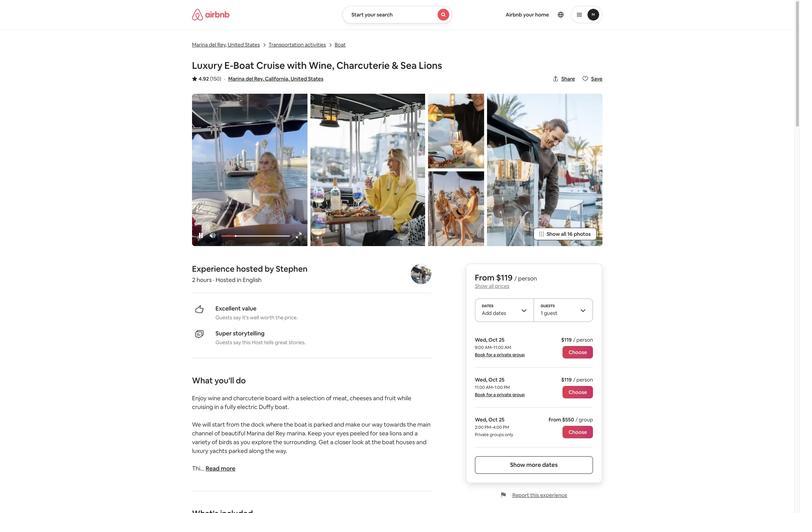 Task type: vqa. For each thing, say whether or not it's contained in the screenshot.
group for Wed, Oct 25 9:00 AM–11:00 AM Book for a private group
yes



Task type: describe. For each thing, give the bounding box(es) containing it.
show for show more dates
[[510, 462, 526, 469]]

sea
[[401, 59, 417, 72]]

wine,
[[309, 59, 335, 72]]

11:00
[[475, 385, 485, 391]]

$119 / person for wed, oct 25 11:00 am–1:00 pm book for a private group
[[562, 377, 593, 384]]

1 horizontal spatial this
[[531, 493, 540, 499]]

towards
[[384, 421, 406, 429]]

4.92 (150)
[[199, 76, 221, 82]]

we
[[192, 421, 201, 429]]

experience hosted by stephen 2 hours · hosted in english
[[192, 264, 308, 284]]

1 vertical spatial states
[[308, 76, 324, 82]]

more for show
[[527, 462, 541, 469]]

our
[[362, 421, 371, 429]]

it's
[[242, 315, 249, 321]]

pm for $119
[[504, 385, 510, 391]]

show all prices button
[[475, 283, 510, 290]]

all inside from $119 / person show all prices
[[489, 283, 494, 290]]

super
[[216, 330, 232, 338]]

say for storytelling
[[233, 340, 241, 346]]

and left fruit
[[373, 395, 384, 403]]

1 vertical spatial del
[[246, 76, 253, 82]]

luxury e-boat cruise with wine, charcuterie & sea lions
[[192, 59, 443, 72]]

25 for wed, oct 25 9:00 am–11:00 am book for a private group
[[499, 337, 505, 344]]

the left main
[[407, 421, 417, 429]]

make
[[346, 421, 360, 429]]

am–11:00
[[485, 345, 504, 351]]

show all 16 photos
[[547, 231, 591, 238]]

photos
[[574, 231, 591, 238]]

price.
[[285, 315, 298, 321]]

for inside we will start from the dock where the boat is parked and  make our way towards the main channel of beautiful marina del rey marina. keep your eyes peeled for sea lions and a variety of birds as you explore the surrounding. get a closer look at the boat houses and luxury yachts parked along the way.
[[370, 430, 378, 438]]

and up eyes on the bottom left of page
[[334, 421, 344, 429]]

airbnb your home link
[[502, 7, 554, 22]]

0 horizontal spatial boat
[[295, 421, 307, 429]]

dates for dates add dates
[[493, 310, 507, 317]]

enjoy wine and charcuterie board with a selection of meat, cheeses and fruit while cruising in a fully electric duffy boat.
[[192, 395, 412, 412]]

1 vertical spatial marina
[[228, 76, 245, 82]]

eyes
[[337, 430, 349, 438]]

fruit
[[385, 395, 396, 403]]

activities
[[305, 41, 326, 48]]

&
[[392, 59, 399, 72]]

start
[[212, 421, 225, 429]]

value
[[242, 305, 257, 313]]

dates for show more dates
[[543, 462, 558, 469]]

read
[[206, 465, 220, 473]]

great
[[275, 340, 288, 346]]

oct for wed, oct 25 9:00 am–11:00 am book for a private group
[[489, 337, 498, 344]]

guests 1 guest
[[541, 304, 558, 317]]

show more dates link
[[475, 457, 593, 475]]

person for wed, oct 25 9:00 am–11:00 am book for a private group
[[577, 337, 593, 344]]

show for show all 16 photos
[[547, 231, 560, 238]]

stories.
[[289, 340, 306, 346]]

1
[[541, 310, 543, 317]]

of inside enjoy wine and charcuterie board with a selection of meat, cheeses and fruit while cruising in a fully electric duffy boat.
[[326, 395, 332, 403]]

lions
[[419, 59, 443, 72]]

you'll
[[215, 376, 234, 386]]

16
[[568, 231, 573, 238]]

with inside enjoy wine and charcuterie board with a selection of meat, cheeses and fruit while cruising in a fully electric duffy boat.
[[283, 395, 295, 403]]

main
[[418, 421, 431, 429]]

add
[[482, 310, 492, 317]]

save
[[592, 76, 603, 82]]

guests for excellent value
[[216, 315, 232, 321]]

guests inside guests 1 guest
[[541, 304, 555, 309]]

luxury
[[192, 448, 208, 456]]

luxury
[[192, 59, 223, 72]]

thi…
[[192, 465, 206, 473]]

the right from
[[241, 421, 250, 429]]

from $550 / group
[[549, 417, 593, 424]]

$119 / person for wed, oct 25 9:00 am–11:00 am book for a private group
[[562, 337, 593, 344]]

0 horizontal spatial marina
[[192, 41, 208, 48]]

0 vertical spatial del
[[209, 41, 216, 48]]

channel
[[192, 430, 213, 438]]

dates add dates
[[482, 304, 507, 317]]

and right houses
[[417, 439, 427, 447]]

25 for wed, oct 25 11:00 am–1:00 pm book for a private group
[[499, 377, 505, 384]]

private for wed, oct 25 11:00 am–1:00 pm book for a private group
[[497, 392, 512, 398]]

from
[[226, 421, 240, 429]]

selection
[[300, 395, 325, 403]]

and up fully
[[222, 395, 232, 403]]

save button
[[580, 73, 606, 85]]

1 vertical spatial of
[[215, 430, 220, 438]]

(150)
[[210, 76, 221, 82]]

houses
[[396, 439, 415, 447]]

surrounding.
[[284, 439, 318, 447]]

airbnb your home
[[506, 11, 549, 18]]

show more dates
[[510, 462, 558, 469]]

the inside excellent value guests say it's well worth the price.
[[276, 315, 284, 321]]

cruising
[[192, 404, 213, 412]]

2:00
[[475, 425, 484, 431]]

you
[[241, 439, 251, 447]]

marina del rey, united states link
[[192, 41, 260, 48]]

1 vertical spatial united
[[291, 76, 307, 82]]

marina inside we will start from the dock where the boat is parked and  make our way towards the main channel of beautiful marina del rey marina. keep your eyes peeled for sea lions and a variety of birds as you explore the surrounding. get a closer look at the boat houses and luxury yachts parked along the way.
[[247, 430, 265, 438]]

marina.
[[287, 430, 307, 438]]

california,
[[265, 76, 290, 82]]

storytelling
[[233, 330, 265, 338]]

tells
[[264, 340, 274, 346]]

in inside enjoy wine and charcuterie board with a selection of meat, cheeses and fruit while cruising in a fully electric duffy boat.
[[214, 404, 219, 412]]

by stephen
[[265, 264, 308, 274]]

choose for wed, oct 25 11:00 am–1:00 pm book for a private group
[[569, 389, 588, 396]]

in inside experience hosted by stephen 2 hours · hosted in english
[[237, 277, 242, 284]]

group for wed, oct 25 9:00 am–11:00 am book for a private group
[[513, 352, 525, 358]]

report this experience
[[513, 493, 568, 499]]

0 vertical spatial all
[[561, 231, 567, 238]]

2 vertical spatial group
[[579, 417, 593, 424]]

hours
[[197, 277, 212, 284]]

from for $550
[[549, 417, 561, 424]]

del inside we will start from the dock where the boat is parked and  make our way towards the main channel of beautiful marina del rey marina. keep your eyes peeled for sea lions and a variety of birds as you explore the surrounding. get a closer look at the boat houses and luxury yachts parked along the way.
[[266, 430, 275, 438]]

duffy
[[259, 404, 274, 412]]

experience
[[192, 264, 235, 274]]

2
[[192, 277, 195, 284]]

choose link for wed, oct 25 11:00 am–1:00 pm book for a private group
[[563, 387, 593, 399]]

home
[[536, 11, 549, 18]]

transportation
[[269, 41, 304, 48]]

host
[[252, 340, 263, 346]]

choose link for wed, oct 25 2:00 pm–4:00 pm private groups only
[[563, 427, 593, 439]]

will
[[202, 421, 211, 429]]

0 vertical spatial parked
[[314, 421, 333, 429]]

search
[[377, 11, 393, 18]]

share button
[[550, 73, 578, 85]]

sea
[[379, 430, 389, 438]]

9:00
[[475, 345, 484, 351]]

book for a private group link for wed, oct 25 11:00 am–1:00 pm book for a private group
[[475, 392, 525, 398]]

show inside from $119 / person show all prices
[[475, 283, 488, 290]]

super storytelling guests say this host tells great stories.
[[216, 330, 306, 346]]

while
[[398, 395, 412, 403]]



Task type: locate. For each thing, give the bounding box(es) containing it.
your
[[365, 11, 376, 18], [524, 11, 534, 18], [323, 430, 335, 438]]

boat left is
[[295, 421, 307, 429]]

guests for super storytelling
[[216, 340, 232, 346]]

1 horizontal spatial show
[[510, 462, 526, 469]]

oct for wed, oct 25 11:00 am–1:00 pm book for a private group
[[489, 377, 498, 384]]

2 horizontal spatial show
[[547, 231, 560, 238]]

in down wine
[[214, 404, 219, 412]]

25 up pm–4:00
[[499, 417, 505, 424]]

1 say from the top
[[233, 315, 241, 321]]

1 vertical spatial guests
[[216, 315, 232, 321]]

1 horizontal spatial del
[[246, 76, 253, 82]]

book for a private group link down am–11:00
[[475, 352, 525, 358]]

choose for wed, oct 25 9:00 am–11:00 am book for a private group
[[569, 350, 588, 356]]

3 25 from the top
[[499, 417, 505, 424]]

3 wed, from the top
[[475, 417, 488, 424]]

marina up luxury
[[192, 41, 208, 48]]

a left 'selection'
[[296, 395, 299, 403]]

2 vertical spatial marina
[[247, 430, 265, 438]]

1 vertical spatial wed,
[[475, 377, 488, 384]]

boat down the sea
[[382, 439, 395, 447]]

2 vertical spatial guests
[[216, 340, 232, 346]]

a down main
[[415, 430, 418, 438]]

the down rey
[[273, 439, 282, 447]]

1 vertical spatial choose link
[[563, 387, 593, 399]]

0 vertical spatial in
[[237, 277, 242, 284]]

do
[[236, 376, 246, 386]]

wed, oct 25 11:00 am–1:00 pm book for a private group
[[475, 377, 525, 398]]

1 horizontal spatial more
[[527, 462, 541, 469]]

pm inside wed, oct 25 2:00 pm–4:00 pm private groups only
[[503, 425, 509, 431]]

choose
[[569, 350, 588, 356], [569, 389, 588, 396], [569, 429, 588, 436]]

for
[[487, 352, 493, 358], [487, 392, 493, 398], [370, 430, 378, 438]]

1 vertical spatial in
[[214, 404, 219, 412]]

wed, oct 25 2:00 pm–4:00 pm private groups only
[[475, 417, 514, 438]]

more right read
[[221, 465, 236, 473]]

more for read
[[221, 465, 236, 473]]

1 vertical spatial for
[[487, 392, 493, 398]]

private inside wed, oct 25 9:00 am–11:00 am book for a private group
[[497, 352, 512, 358]]

0 horizontal spatial boat
[[234, 59, 254, 72]]

say for value
[[233, 315, 241, 321]]

am
[[505, 345, 512, 351]]

0 vertical spatial book
[[475, 352, 486, 358]]

1 private from the top
[[497, 352, 512, 358]]

1 vertical spatial choose
[[569, 389, 588, 396]]

1 oct from the top
[[489, 337, 498, 344]]

2 private from the top
[[497, 392, 512, 398]]

dates right add on the bottom of page
[[493, 310, 507, 317]]

marina del rey, united states
[[192, 41, 260, 48]]

airbnb
[[506, 11, 523, 18]]

experience photo 4 image
[[487, 94, 603, 246], [487, 94, 603, 246]]

· inside experience hosted by stephen 2 hours · hosted in english
[[213, 277, 215, 284]]

your left home
[[524, 11, 534, 18]]

$119 inside from $119 / person show all prices
[[497, 273, 513, 283]]

from $119 / person show all prices
[[475, 273, 537, 290]]

· marina del rey, california, united states
[[224, 76, 324, 82]]

wed, inside wed, oct 25 2:00 pm–4:00 pm private groups only
[[475, 417, 488, 424]]

2 25 from the top
[[499, 377, 505, 384]]

with down transportation activities
[[287, 59, 307, 72]]

3 choose link from the top
[[563, 427, 593, 439]]

guests down excellent
[[216, 315, 232, 321]]

1 vertical spatial person
[[577, 337, 593, 344]]

group inside wed, oct 25 11:00 am–1:00 pm book for a private group
[[513, 392, 525, 398]]

variety
[[192, 439, 211, 447]]

this inside "super storytelling guests say this host tells great stories."
[[242, 340, 251, 346]]

marina down dock on the bottom left
[[247, 430, 265, 438]]

2 $119 / person from the top
[[562, 377, 593, 384]]

1 vertical spatial ·
[[213, 277, 215, 284]]

2 book from the top
[[475, 392, 486, 398]]

say
[[233, 315, 241, 321], [233, 340, 241, 346]]

more inside read more "button"
[[221, 465, 236, 473]]

1 $119 / person from the top
[[562, 337, 593, 344]]

4.92
[[199, 76, 209, 82]]

2 vertical spatial del
[[266, 430, 275, 438]]

cruise
[[257, 59, 285, 72]]

0 vertical spatial ·
[[224, 76, 226, 82]]

pm inside wed, oct 25 11:00 am–1:00 pm book for a private group
[[504, 385, 510, 391]]

is
[[309, 421, 313, 429]]

way.
[[276, 448, 287, 456]]

1 book for a private group link from the top
[[475, 352, 525, 358]]

hosted
[[216, 277, 236, 284]]

0 horizontal spatial show
[[475, 283, 488, 290]]

the left way.
[[265, 448, 274, 456]]

parked up keep on the left
[[314, 421, 333, 429]]

1 vertical spatial say
[[233, 340, 241, 346]]

your inside profile "element"
[[524, 11, 534, 18]]

1 vertical spatial parked
[[229, 448, 248, 456]]

read more button
[[206, 465, 236, 474]]

choose link for wed, oct 25 9:00 am–11:00 am book for a private group
[[563, 347, 593, 359]]

person for wed, oct 25 11:00 am–1:00 pm book for a private group
[[577, 377, 593, 384]]

excellent value guests say it's well worth the price.
[[216, 305, 298, 321]]

1 horizontal spatial marina
[[228, 76, 245, 82]]

0 vertical spatial $119
[[497, 273, 513, 283]]

this right the report at the right of the page
[[531, 493, 540, 499]]

wed, inside wed, oct 25 9:00 am–11:00 am book for a private group
[[475, 337, 488, 344]]

a down am–11:00
[[494, 352, 496, 358]]

0 horizontal spatial this
[[242, 340, 251, 346]]

your for start
[[365, 11, 376, 18]]

cheeses
[[350, 395, 372, 403]]

say down storytelling
[[233, 340, 241, 346]]

del
[[209, 41, 216, 48], [246, 76, 253, 82], [266, 430, 275, 438]]

for for wed, oct 25 9:00 am–11:00 am book for a private group
[[487, 352, 493, 358]]

wed,
[[475, 337, 488, 344], [475, 377, 488, 384], [475, 417, 488, 424]]

experience photo 1 image
[[311, 94, 426, 246], [311, 94, 426, 246]]

this down storytelling
[[242, 340, 251, 346]]

boat.
[[275, 404, 289, 412]]

0 vertical spatial $119 / person
[[562, 337, 593, 344]]

a
[[494, 352, 496, 358], [494, 392, 496, 398], [296, 395, 299, 403], [220, 404, 224, 412], [415, 430, 418, 438], [330, 439, 334, 447]]

get
[[319, 439, 329, 447]]

worth
[[260, 315, 275, 321]]

0 vertical spatial choose
[[569, 350, 588, 356]]

private
[[475, 432, 489, 438]]

1 choose link from the top
[[563, 347, 593, 359]]

0 vertical spatial book for a private group link
[[475, 352, 525, 358]]

the up 'marina.'
[[284, 421, 293, 429]]

pm right 'am–1:00'
[[504, 385, 510, 391]]

· right "hours"
[[213, 277, 215, 284]]

learn more about the host, stephen. image
[[411, 264, 432, 285], [411, 264, 432, 285]]

of up yachts
[[212, 439, 218, 447]]

english
[[243, 277, 262, 284]]

a inside wed, oct 25 11:00 am–1:00 pm book for a private group
[[494, 392, 496, 398]]

wed, for wed, oct 25 9:00 am–11:00 am book for a private group
[[475, 337, 488, 344]]

/ inside from $119 / person show all prices
[[515, 275, 517, 283]]

oct up 'am–1:00'
[[489, 377, 498, 384]]

2 vertical spatial show
[[510, 462, 526, 469]]

states down luxury e-boat cruise with wine, charcuterie & sea lions
[[308, 76, 324, 82]]

from
[[475, 273, 495, 283], [549, 417, 561, 424]]

0 horizontal spatial states
[[245, 41, 260, 48]]

beautiful
[[222, 430, 246, 438]]

person inside from $119 / person show all prices
[[519, 275, 537, 283]]

0 vertical spatial pm
[[504, 385, 510, 391]]

1 vertical spatial 25
[[499, 377, 505, 384]]

oct up pm–4:00
[[489, 417, 498, 424]]

groups
[[490, 432, 504, 438]]

a inside wed, oct 25 9:00 am–11:00 am book for a private group
[[494, 352, 496, 358]]

private down am on the bottom of the page
[[497, 352, 512, 358]]

all left 16
[[561, 231, 567, 238]]

1 vertical spatial pm
[[503, 425, 509, 431]]

2 vertical spatial oct
[[489, 417, 498, 424]]

group
[[513, 352, 525, 358], [513, 392, 525, 398], [579, 417, 593, 424]]

way
[[372, 421, 383, 429]]

3 oct from the top
[[489, 417, 498, 424]]

1 vertical spatial book
[[475, 392, 486, 398]]

1 wed, from the top
[[475, 337, 488, 344]]

for down 'am–1:00'
[[487, 392, 493, 398]]

show
[[547, 231, 560, 238], [475, 283, 488, 290], [510, 462, 526, 469]]

the right at
[[372, 439, 381, 447]]

experience photo 2 image
[[428, 94, 484, 169], [428, 94, 484, 169]]

dates inside dates add dates
[[493, 310, 507, 317]]

del up luxury
[[209, 41, 216, 48]]

2 vertical spatial 25
[[499, 417, 505, 424]]

group for wed, oct 25 11:00 am–1:00 pm book for a private group
[[513, 392, 525, 398]]

0 horizontal spatial parked
[[229, 448, 248, 456]]

explore
[[252, 439, 272, 447]]

your inside we will start from the dock where the boat is parked and  make our way towards the main channel of beautiful marina del rey marina. keep your eyes peeled for sea lions and a variety of birds as you explore the surrounding. get a closer look at the boat houses and luxury yachts parked along the way.
[[323, 430, 335, 438]]

states inside marina del rey, united states link
[[245, 41, 260, 48]]

0 vertical spatial guests
[[541, 304, 555, 309]]

0 vertical spatial with
[[287, 59, 307, 72]]

electric
[[237, 404, 258, 412]]

oct
[[489, 337, 498, 344], [489, 377, 498, 384], [489, 417, 498, 424]]

rey,
[[218, 41, 227, 48], [254, 76, 264, 82]]

oct inside wed, oct 25 9:00 am–11:00 am book for a private group
[[489, 337, 498, 344]]

wed, for wed, oct 25 11:00 am–1:00 pm book for a private group
[[475, 377, 488, 384]]

1 horizontal spatial in
[[237, 277, 242, 284]]

book for a private group link for wed, oct 25 9:00 am–11:00 am book for a private group
[[475, 352, 525, 358]]

book
[[475, 352, 486, 358], [475, 392, 486, 398]]

show all 16 photos link
[[534, 228, 597, 241]]

25 up am on the bottom of the page
[[499, 337, 505, 344]]

0 vertical spatial rey,
[[218, 41, 227, 48]]

pm for from
[[503, 425, 509, 431]]

guests inside excellent value guests say it's well worth the price.
[[216, 315, 232, 321]]

2 say from the top
[[233, 340, 241, 346]]

del down where
[[266, 430, 275, 438]]

private inside wed, oct 25 11:00 am–1:00 pm book for a private group
[[497, 392, 512, 398]]

rey, up e-
[[218, 41, 227, 48]]

0 horizontal spatial dates
[[493, 310, 507, 317]]

charcuterie
[[233, 395, 264, 403]]

1 vertical spatial with
[[283, 395, 295, 403]]

0 horizontal spatial more
[[221, 465, 236, 473]]

book inside wed, oct 25 11:00 am–1:00 pm book for a private group
[[475, 392, 486, 398]]

1 vertical spatial book for a private group link
[[475, 392, 525, 398]]

1 vertical spatial rey,
[[254, 76, 264, 82]]

guests inside "super storytelling guests say this host tells great stories."
[[216, 340, 232, 346]]

enjoy
[[192, 395, 207, 403]]

book inside wed, oct 25 9:00 am–11:00 am book for a private group
[[475, 352, 486, 358]]

$119 for wed, oct 25 9:00 am–11:00 am book for a private group
[[562, 337, 572, 344]]

$550
[[563, 417, 574, 424]]

1 vertical spatial $119 / person
[[562, 377, 593, 384]]

1 horizontal spatial ·
[[224, 76, 226, 82]]

0 vertical spatial dates
[[493, 310, 507, 317]]

from inside from $119 / person show all prices
[[475, 273, 495, 283]]

what
[[192, 376, 213, 386]]

0 vertical spatial 25
[[499, 337, 505, 344]]

am–1:00
[[486, 385, 503, 391]]

report
[[513, 493, 530, 499]]

we will start from the dock where the boat is parked and  make our way towards the main channel of beautiful marina del rey marina. keep your eyes peeled for sea lions and a variety of birds as you explore the surrounding. get a closer look at the boat houses and luxury yachts parked along the way.
[[192, 421, 431, 456]]

25 inside wed, oct 25 2:00 pm–4:00 pm private groups only
[[499, 417, 505, 424]]

from left prices
[[475, 273, 495, 283]]

0 horizontal spatial ·
[[213, 277, 215, 284]]

oct up am–11:00
[[489, 337, 498, 344]]

along
[[249, 448, 264, 456]]

experience
[[541, 493, 568, 499]]

$119 for wed, oct 25 11:00 am–1:00 pm book for a private group
[[562, 377, 572, 384]]

0 vertical spatial group
[[513, 352, 525, 358]]

choose link
[[563, 347, 593, 359], [563, 387, 593, 399], [563, 427, 593, 439]]

wed, up 2:00
[[475, 417, 488, 424]]

of
[[326, 395, 332, 403], [215, 430, 220, 438], [212, 439, 218, 447]]

dates up experience
[[543, 462, 558, 469]]

1 book from the top
[[475, 352, 486, 358]]

from left "$550"
[[549, 417, 561, 424]]

oct inside wed, oct 25 11:00 am–1:00 pm book for a private group
[[489, 377, 498, 384]]

1 vertical spatial $119
[[562, 337, 572, 344]]

say inside excellent value guests say it's well worth the price.
[[233, 315, 241, 321]]

boat right 'activities'
[[335, 41, 346, 48]]

your up get
[[323, 430, 335, 438]]

1 horizontal spatial your
[[365, 11, 376, 18]]

book for a private group link down 'am–1:00'
[[475, 392, 525, 398]]

1 vertical spatial oct
[[489, 377, 498, 384]]

a right get
[[330, 439, 334, 447]]

0 horizontal spatial from
[[475, 273, 495, 283]]

parked down as
[[229, 448, 248, 456]]

0 vertical spatial say
[[233, 315, 241, 321]]

0 horizontal spatial united
[[228, 41, 244, 48]]

2 vertical spatial $119
[[562, 377, 572, 384]]

25 inside wed, oct 25 11:00 am–1:00 pm book for a private group
[[499, 377, 505, 384]]

book down 11:00
[[475, 392, 486, 398]]

group inside wed, oct 25 9:00 am–11:00 am book for a private group
[[513, 352, 525, 358]]

of left meat,
[[326, 395, 332, 403]]

parked
[[314, 421, 333, 429], [229, 448, 248, 456]]

private for wed, oct 25 9:00 am–11:00 am book for a private group
[[497, 352, 512, 358]]

united right california,
[[291, 76, 307, 82]]

0 vertical spatial for
[[487, 352, 493, 358]]

for inside wed, oct 25 11:00 am–1:00 pm book for a private group
[[487, 392, 493, 398]]

states up cruise
[[245, 41, 260, 48]]

rey
[[276, 430, 286, 438]]

keep
[[308, 430, 322, 438]]

2 vertical spatial person
[[577, 377, 593, 384]]

1 vertical spatial private
[[497, 392, 512, 398]]

1 25 from the top
[[499, 337, 505, 344]]

marina down e-
[[228, 76, 245, 82]]

book for wed, oct 25 11:00 am–1:00 pm book for a private group
[[475, 392, 486, 398]]

your for airbnb
[[524, 11, 534, 18]]

1 vertical spatial group
[[513, 392, 525, 398]]

of down start on the left bottom of page
[[215, 430, 220, 438]]

3 choose from the top
[[569, 429, 588, 436]]

from for $119
[[475, 273, 495, 283]]

profile element
[[461, 0, 603, 29]]

oct inside wed, oct 25 2:00 pm–4:00 pm private groups only
[[489, 417, 498, 424]]

2 horizontal spatial your
[[524, 11, 534, 18]]

your inside "button"
[[365, 11, 376, 18]]

pm–4:00
[[485, 425, 502, 431]]

2 choose from the top
[[569, 389, 588, 396]]

wine
[[208, 395, 221, 403]]

show up the report at the right of the page
[[510, 462, 526, 469]]

book down 9:00 at right bottom
[[475, 352, 486, 358]]

guests up guest
[[541, 304, 555, 309]]

wed, up 11:00
[[475, 377, 488, 384]]

1 horizontal spatial states
[[308, 76, 324, 82]]

· right the (150)
[[224, 76, 226, 82]]

0 horizontal spatial all
[[489, 283, 494, 290]]

guests down the super
[[216, 340, 232, 346]]

2 wed, from the top
[[475, 377, 488, 384]]

with up boat.
[[283, 395, 295, 403]]

wed, up 9:00 at right bottom
[[475, 337, 488, 344]]

in left english
[[237, 277, 242, 284]]

for inside wed, oct 25 9:00 am–11:00 am book for a private group
[[487, 352, 493, 358]]

rey, down cruise
[[254, 76, 264, 82]]

as
[[234, 439, 239, 447]]

2 vertical spatial wed,
[[475, 417, 488, 424]]

1 horizontal spatial from
[[549, 417, 561, 424]]

a left fully
[[220, 404, 224, 412]]

say inside "super storytelling guests say this host tells great stories."
[[233, 340, 241, 346]]

1 horizontal spatial boat
[[335, 41, 346, 48]]

book for wed, oct 25 9:00 am–11:00 am book for a private group
[[475, 352, 486, 358]]

all left prices
[[489, 283, 494, 290]]

united up e-
[[228, 41, 244, 48]]

2 vertical spatial choose
[[569, 429, 588, 436]]

for down way
[[370, 430, 378, 438]]

look
[[352, 439, 364, 447]]

for down am–11:00
[[487, 352, 493, 358]]

$119 / person
[[562, 337, 593, 344], [562, 377, 593, 384]]

oct for wed, oct 25 2:00 pm–4:00 pm private groups only
[[489, 417, 498, 424]]

25 inside wed, oct 25 9:00 am–11:00 am book for a private group
[[499, 337, 505, 344]]

wed, for wed, oct 25 2:00 pm–4:00 pm private groups only
[[475, 417, 488, 424]]

the left the price. at the left of page
[[276, 315, 284, 321]]

1 vertical spatial boat
[[382, 439, 395, 447]]

0 vertical spatial marina
[[192, 41, 208, 48]]

1 horizontal spatial all
[[561, 231, 567, 238]]

2 book for a private group link from the top
[[475, 392, 525, 398]]

1 horizontal spatial rey,
[[254, 76, 264, 82]]

1 vertical spatial this
[[531, 493, 540, 499]]

start your search
[[352, 11, 393, 18]]

boat left cruise
[[234, 59, 254, 72]]

private down 'am–1:00'
[[497, 392, 512, 398]]

charcuterie
[[337, 59, 390, 72]]

for for wed, oct 25 11:00 am–1:00 pm book for a private group
[[487, 392, 493, 398]]

more up "report this experience" button
[[527, 462, 541, 469]]

Start your search search field
[[343, 6, 453, 23]]

and up houses
[[403, 430, 414, 438]]

0 vertical spatial show
[[547, 231, 560, 238]]

·
[[224, 76, 226, 82], [213, 277, 215, 284]]

prices
[[495, 283, 510, 290]]

experience photo 3 image
[[428, 172, 484, 246], [428, 172, 484, 246]]

share
[[562, 76, 575, 82]]

all
[[561, 231, 567, 238], [489, 283, 494, 290]]

0 horizontal spatial rey,
[[218, 41, 227, 48]]

0 horizontal spatial del
[[209, 41, 216, 48]]

1 vertical spatial boat
[[234, 59, 254, 72]]

1 vertical spatial from
[[549, 417, 561, 424]]

del left california,
[[246, 76, 253, 82]]

where
[[266, 421, 283, 429]]

say left it's
[[233, 315, 241, 321]]

1 choose from the top
[[569, 350, 588, 356]]

1 horizontal spatial boat
[[382, 439, 395, 447]]

wed, oct 25 9:00 am–11:00 am book for a private group
[[475, 337, 525, 358]]

choose for wed, oct 25 2:00 pm–4:00 pm private groups only
[[569, 429, 588, 436]]

1 horizontal spatial dates
[[543, 462, 558, 469]]

more inside show more dates link
[[527, 462, 541, 469]]

2 choose link from the top
[[563, 387, 593, 399]]

a down 'am–1:00'
[[494, 392, 496, 398]]

0 vertical spatial wed,
[[475, 337, 488, 344]]

0 horizontal spatial in
[[214, 404, 219, 412]]

1 vertical spatial dates
[[543, 462, 558, 469]]

2 oct from the top
[[489, 377, 498, 384]]

only
[[505, 432, 514, 438]]

0 vertical spatial boat
[[335, 41, 346, 48]]

guest
[[544, 310, 558, 317]]

start your search button
[[343, 6, 453, 23]]

united inside marina del rey, united states link
[[228, 41, 244, 48]]

2 vertical spatial of
[[212, 439, 218, 447]]

0 vertical spatial boat
[[295, 421, 307, 429]]

your right the start
[[365, 11, 376, 18]]

pm up only
[[503, 425, 509, 431]]

at
[[365, 439, 371, 447]]

show left prices
[[475, 283, 488, 290]]

fully
[[225, 404, 236, 412]]

0 vertical spatial from
[[475, 273, 495, 283]]

wed, inside wed, oct 25 11:00 am–1:00 pm book for a private group
[[475, 377, 488, 384]]

0 vertical spatial oct
[[489, 337, 498, 344]]

25 up 'am–1:00'
[[499, 377, 505, 384]]

boat link
[[335, 41, 346, 48]]

show left 16
[[547, 231, 560, 238]]

25 for wed, oct 25 2:00 pm–4:00 pm private groups only
[[499, 417, 505, 424]]

peeled
[[350, 430, 369, 438]]



